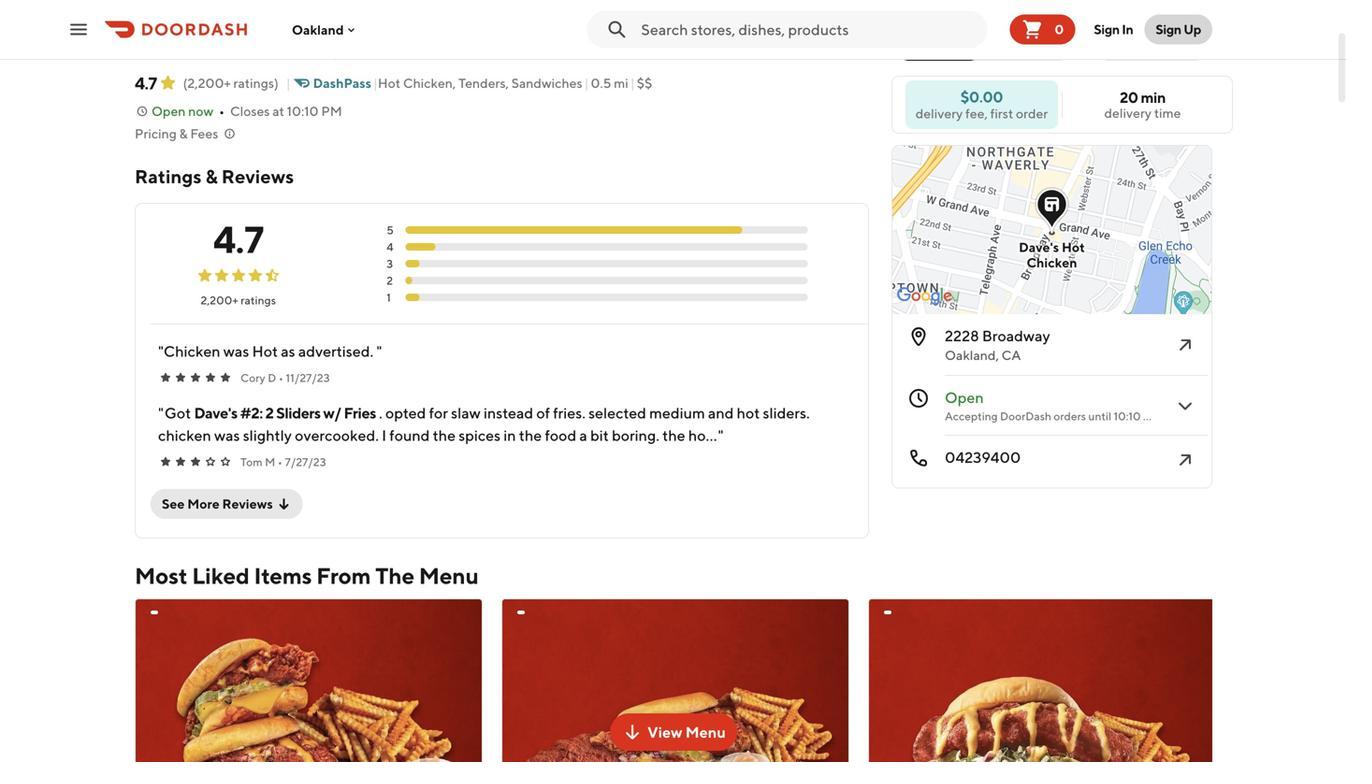 Task type: locate. For each thing, give the bounding box(es) containing it.
• right d
[[279, 372, 284, 385]]

order methods option group
[[892, 23, 1076, 61]]

see
[[162, 496, 185, 512]]

open menu image
[[67, 18, 90, 41]]

expand store hours image
[[1174, 395, 1197, 417]]

0 horizontal spatial menu
[[419, 563, 479, 590]]

delivery inside $0.00 delivery fee, first order
[[916, 106, 963, 121]]

order
[[1016, 106, 1048, 121]]

most
[[135, 563, 188, 590]]

1 horizontal spatial 20
[[1120, 88, 1139, 106]]

•
[[219, 103, 225, 119], [279, 372, 284, 385], [278, 456, 283, 469]]

most liked items from the menu
[[135, 563, 479, 590]]

open up accepting
[[945, 389, 984, 407]]

& right ratings
[[205, 166, 218, 188]]

reviews inside button
[[222, 496, 273, 512]]

sign up link
[[1145, 15, 1213, 44]]

1 horizontal spatial min
[[1029, 43, 1048, 56]]

1 horizontal spatial open
[[945, 389, 984, 407]]

sign in link
[[1083, 11, 1145, 48]]

0 vertical spatial 10:10
[[287, 103, 319, 119]]

delivery left fee,
[[916, 106, 963, 121]]

| left 0.5
[[584, 75, 589, 91]]

open now
[[152, 103, 213, 119]]

0 horizontal spatial min
[[938, 43, 957, 56]]

reviews
[[222, 166, 294, 188], [222, 496, 273, 512]]

0 vertical spatial open
[[152, 103, 186, 119]]

0 vertical spatial reviews
[[222, 166, 294, 188]]

2 sign from the left
[[1156, 22, 1182, 37]]

| right the mi
[[631, 75, 635, 91]]

fries
[[344, 404, 376, 422]]

2 horizontal spatial min
[[1141, 88, 1166, 106]]

1 vertical spatial pm
[[1143, 410, 1161, 423]]

" inside dave's #2:     2 sliders w/ fries "
[[718, 427, 724, 444]]

sliders
[[276, 404, 321, 422]]

pricing
[[135, 126, 177, 141]]

open
[[152, 103, 186, 119], [945, 389, 984, 407]]

expand store hours button
[[896, 210, 1208, 270]]

min up $0.00 delivery fee, first order
[[938, 43, 957, 56]]

open inside open accepting doordash orders until 10:10 pm
[[945, 389, 984, 407]]

&
[[179, 126, 188, 141], [205, 166, 218, 188]]

min for 20 min delivery time
[[1141, 88, 1166, 106]]

2 right #2: on the bottom left
[[265, 404, 274, 422]]

0 vertical spatial 4.7
[[135, 73, 157, 93]]

time
[[1155, 105, 1181, 121]]

group order button
[[1091, 23, 1213, 61]]

1 vertical spatial &
[[205, 166, 218, 188]]

closes
[[230, 103, 270, 119]]

delivery inside 20 min delivery time
[[1105, 105, 1152, 121]]

1 vertical spatial menu
[[686, 724, 726, 742]]

pm left expand store hours icon
[[1143, 410, 1161, 423]]

pm inside open accepting doordash orders until 10:10 pm
[[1143, 410, 1161, 423]]

0 vertical spatial pm
[[321, 103, 342, 119]]

1 horizontal spatial 10:10
[[1114, 410, 1141, 423]]

delivery left time
[[1105, 105, 1152, 121]]

min
[[938, 43, 957, 56], [1029, 43, 1048, 56], [1141, 88, 1166, 106]]

reviews down tom on the left of the page
[[222, 496, 273, 512]]

0 horizontal spatial 20
[[922, 43, 936, 56]]

& inside pricing & fees button
[[179, 126, 188, 141]]

20 left time
[[1120, 88, 1139, 106]]

dashpass |
[[313, 75, 378, 91]]

open for open accepting doordash orders until 10:10 pm
[[945, 389, 984, 407]]

min down pickup
[[1029, 43, 1048, 56]]

dave's
[[135, 23, 243, 68], [1019, 240, 1059, 255], [1019, 240, 1059, 255], [194, 404, 238, 422]]

ratings
[[135, 166, 202, 188]]

20 min
[[922, 43, 957, 56]]

min inside radio
[[938, 43, 957, 56]]

1 horizontal spatial 4.7
[[213, 217, 264, 262]]

sign in
[[1094, 22, 1134, 37]]

1 vertical spatial 20
[[1120, 88, 1139, 106]]

#2:
[[240, 404, 263, 422]]

tom m • 7/27/23
[[240, 456, 326, 469]]

tom
[[240, 456, 263, 469]]

20 up $0.00 delivery fee, first order
[[922, 43, 936, 56]]

3 | from the left
[[584, 75, 589, 91]]

items
[[254, 563, 312, 590]]

0 horizontal spatial &
[[179, 126, 188, 141]]

1 horizontal spatial pm
[[1143, 410, 1161, 423]]

0 horizontal spatial sign
[[1094, 22, 1120, 37]]

reviews for ratings & reviews
[[222, 166, 294, 188]]

most liked items from the menu heading
[[135, 561, 479, 591]]

chicken
[[320, 23, 457, 68], [1027, 255, 1078, 270], [1027, 255, 1078, 270]]

menu right the
[[419, 563, 479, 590]]

2 vertical spatial •
[[278, 456, 283, 469]]

20 min radio
[[892, 23, 987, 61]]

"
[[158, 342, 164, 360], [377, 342, 382, 360], [158, 404, 164, 422], [718, 427, 724, 444]]

cory d • 11/27/23
[[240, 372, 330, 385]]

| right dashpass
[[373, 75, 378, 91]]

04239400
[[945, 449, 1021, 466]]

1 horizontal spatial 2
[[387, 274, 393, 287]]

until
[[1089, 410, 1112, 423]]

doordash
[[1000, 410, 1052, 423]]

reviews for see more reviews
[[222, 496, 273, 512]]

2 down 3
[[387, 274, 393, 287]]

20 inside radio
[[922, 43, 936, 56]]

20 inside 20 min delivery time
[[1120, 88, 1139, 106]]

1 vertical spatial 10:10
[[1114, 410, 1141, 423]]

1 vertical spatial open
[[945, 389, 984, 407]]

0 vertical spatial &
[[179, 126, 188, 141]]

1 vertical spatial reviews
[[222, 496, 273, 512]]

• right m at the left
[[278, 456, 283, 469]]

fees
[[190, 126, 218, 141]]

sign
[[1094, 22, 1120, 37], [1156, 22, 1182, 37]]

1 horizontal spatial delivery
[[1105, 105, 1152, 121]]

0 horizontal spatial 10:10
[[287, 103, 319, 119]]

0 horizontal spatial delivery
[[916, 106, 963, 121]]

sign up
[[1156, 22, 1202, 37]]

& left fees
[[179, 126, 188, 141]]

first
[[991, 106, 1014, 121]]

min down group order button
[[1141, 88, 1166, 106]]

ratings)
[[234, 75, 279, 91]]

7/27/23
[[285, 456, 326, 469]]

1 horizontal spatial &
[[205, 166, 218, 188]]

menu
[[419, 563, 479, 590], [686, 724, 726, 742]]

1 vertical spatial •
[[279, 372, 284, 385]]

4.7
[[135, 73, 157, 93], [213, 217, 264, 262]]

liked
[[192, 563, 250, 590]]

min inside 20 min delivery time
[[1141, 88, 1166, 106]]

group
[[1123, 34, 1162, 50]]

11/27/23
[[286, 372, 330, 385]]

|
[[286, 75, 291, 91], [373, 75, 378, 91], [584, 75, 589, 91], [631, 75, 635, 91]]

0 vertical spatial menu
[[419, 563, 479, 590]]

0 vertical spatial 20
[[922, 43, 936, 56]]

1 horizontal spatial menu
[[686, 724, 726, 742]]

10:10
[[287, 103, 319, 119], [1114, 410, 1141, 423]]

2 | from the left
[[373, 75, 378, 91]]

hot chicken, tenders, sandwiches | 0.5 mi | $$
[[378, 75, 652, 91]]

min inside pickup 12 min
[[1029, 43, 1048, 56]]

1 vertical spatial 2
[[265, 404, 274, 422]]

1 vertical spatial 4.7
[[213, 217, 264, 262]]

10:10 right the until
[[1114, 410, 1141, 423]]

None radio
[[976, 23, 1076, 61]]

10:10 right at at the left of page
[[287, 103, 319, 119]]

0 horizontal spatial 4.7
[[135, 73, 157, 93]]

4.7 up 2,200+ ratings
[[213, 217, 264, 262]]

pricing & fees button
[[135, 124, 237, 143]]

pm down dashpass
[[321, 103, 342, 119]]

fee,
[[966, 106, 988, 121]]

dave's #2:     2 sliders w/ fries "
[[194, 404, 724, 444]]

sign for sign in
[[1094, 22, 1120, 37]]

0 horizontal spatial 2
[[265, 404, 274, 422]]

4 | from the left
[[631, 75, 635, 91]]

menu right "view"
[[686, 724, 726, 742]]

20
[[922, 43, 936, 56], [1120, 88, 1139, 106]]

1
[[387, 291, 391, 304]]

reviews down closes
[[222, 166, 294, 188]]

at
[[272, 103, 284, 119]]

1 horizontal spatial sign
[[1156, 22, 1182, 37]]

dashpass
[[313, 75, 371, 91]]

4.7 up 'open now'
[[135, 73, 157, 93]]

• right now at the top of page
[[219, 103, 225, 119]]

chicken,
[[403, 75, 456, 91]]

2
[[387, 274, 393, 287], [265, 404, 274, 422]]

2228
[[945, 327, 980, 345]]

| up • closes at 10:10 pm
[[286, 75, 291, 91]]

pm
[[321, 103, 342, 119], [1143, 410, 1161, 423]]

1 | from the left
[[286, 75, 291, 91]]

pickup
[[1011, 27, 1053, 42]]

open accepting doordash orders until 10:10 pm
[[945, 389, 1161, 423]]

broadway
[[982, 327, 1051, 345]]

1 sign from the left
[[1094, 22, 1120, 37]]

(2,200+
[[183, 75, 231, 91]]

dave's hot chicken
[[135, 23, 457, 68], [1019, 240, 1085, 270], [1019, 240, 1085, 270]]

open up pricing & fees
[[152, 103, 186, 119]]

0 vertical spatial •
[[219, 103, 225, 119]]

0 horizontal spatial open
[[152, 103, 186, 119]]



Task type: vqa. For each thing, say whether or not it's contained in the screenshot.
Next Button Of Carousel icon
no



Task type: describe. For each thing, give the bounding box(es) containing it.
oakland
[[292, 22, 344, 37]]

group order
[[1123, 34, 1202, 50]]

see more reviews
[[162, 496, 273, 512]]

w/
[[323, 404, 341, 422]]

see more reviews button
[[151, 489, 303, 519]]

pickup 12 min
[[1011, 27, 1053, 56]]

0.5
[[591, 75, 612, 91]]

Store search: begin typing to search for stores available on DoorDash text field
[[641, 19, 980, 40]]

view menu button
[[610, 714, 737, 751]]

sandwiches
[[512, 75, 583, 91]]

pricing & fees
[[135, 126, 218, 141]]

from
[[316, 563, 371, 590]]

• closes at 10:10 pm
[[219, 103, 342, 119]]

mi
[[614, 75, 629, 91]]

$$
[[637, 75, 652, 91]]

oakland button
[[292, 22, 359, 37]]

ratings
[[241, 294, 276, 307]]

20 for 20 min
[[922, 43, 936, 56]]

4
[[387, 240, 394, 254]]

2 inside dave's #2:     2 sliders w/ fries "
[[265, 404, 274, 422]]

20 min delivery time
[[1105, 88, 1181, 121]]

orders
[[1054, 410, 1086, 423]]

tenders,
[[459, 75, 509, 91]]

• for cory
[[279, 372, 284, 385]]

dave's #2:     2 sliders w/ fries button
[[194, 403, 376, 423]]

cory
[[240, 372, 266, 385]]

none radio containing pickup
[[976, 23, 1076, 61]]

find restaurant in google maps image
[[1174, 334, 1197, 357]]

0 button
[[1010, 15, 1076, 44]]

view
[[648, 724, 683, 742]]

open for open now
[[152, 103, 186, 119]]

0 horizontal spatial pm
[[321, 103, 342, 119]]

menu inside button
[[686, 724, 726, 742]]

powered by google image
[[897, 287, 953, 306]]

now
[[188, 103, 213, 119]]

view menu
[[648, 724, 726, 742]]

0
[[1055, 22, 1064, 37]]

ca
[[1002, 348, 1021, 363]]

call restaurant image
[[1174, 449, 1197, 471]]

expand store hours image
[[1174, 228, 1197, 251]]

dave's inside dave's #2:     2 sliders w/ fries "
[[194, 404, 238, 422]]

0 vertical spatial 2
[[387, 274, 393, 287]]

& for pricing
[[179, 126, 188, 141]]

• for tom
[[278, 456, 283, 469]]

$0.00 delivery fee, first order
[[916, 88, 1048, 121]]

10:10 inside open accepting doordash orders until 10:10 pm
[[1114, 410, 1141, 423]]

ratings & reviews
[[135, 166, 294, 188]]

accepting
[[945, 410, 998, 423]]

sign for sign up
[[1156, 22, 1182, 37]]

d
[[268, 372, 276, 385]]

m
[[265, 456, 275, 469]]

2,200+ ratings
[[201, 294, 276, 307]]

2228 broadway oakland, ca
[[945, 327, 1051, 363]]

the
[[375, 563, 415, 590]]

2,200+
[[201, 294, 238, 307]]

5
[[387, 224, 394, 237]]

map region
[[807, 0, 1286, 392]]

menu inside heading
[[419, 563, 479, 590]]

in
[[1122, 22, 1134, 37]]

3
[[387, 257, 393, 270]]

up
[[1184, 22, 1202, 37]]

order
[[1165, 34, 1202, 50]]

& for ratings
[[205, 166, 218, 188]]

$0.00
[[961, 88, 1003, 106]]

more
[[187, 496, 220, 512]]

min for 20 min
[[938, 43, 957, 56]]

20 for 20 min delivery time
[[1120, 88, 1139, 106]]

(2,200+ ratings) |
[[183, 75, 291, 91]]

oakland,
[[945, 348, 999, 363]]

12
[[1016, 43, 1027, 56]]



